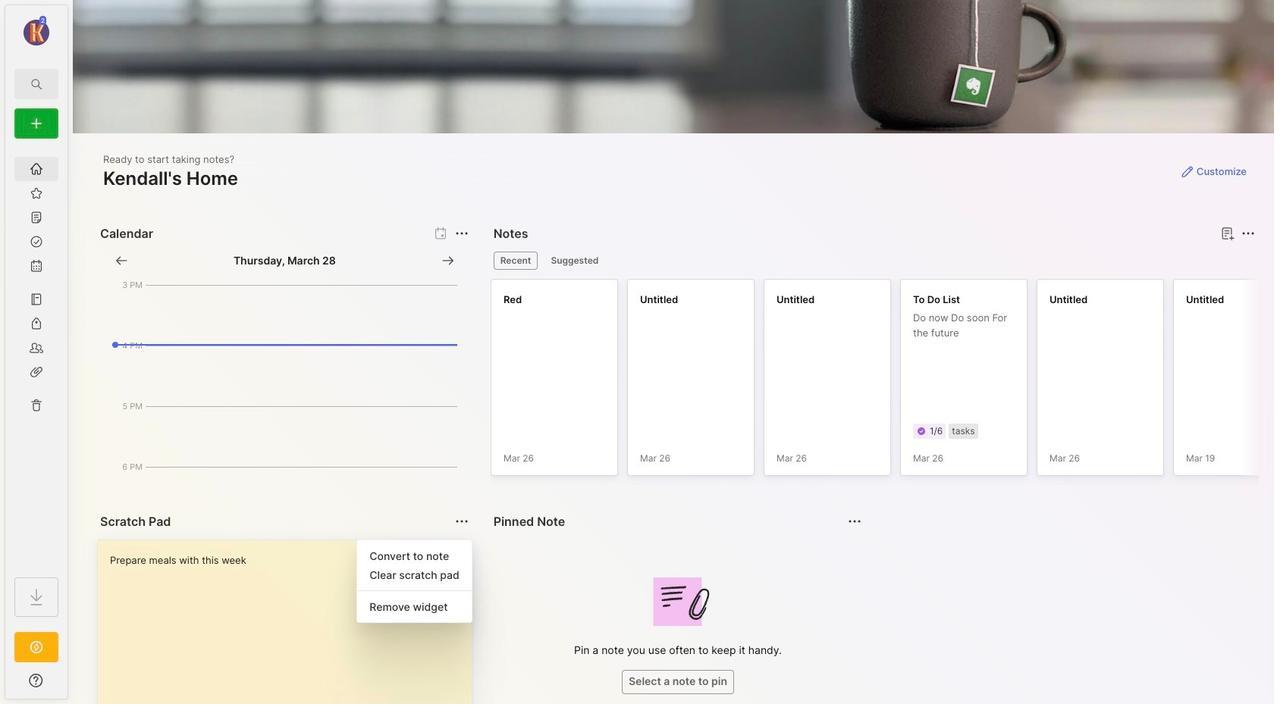 Task type: locate. For each thing, give the bounding box(es) containing it.
WHAT'S NEW field
[[5, 669, 68, 694]]

1 vertical spatial more actions image
[[453, 513, 471, 531]]

Choose date to view field
[[234, 253, 336, 269]]

tree inside main element
[[5, 148, 68, 565]]

main element
[[0, 0, 73, 705]]

more actions image
[[453, 225, 471, 243], [453, 513, 471, 531]]

tab list
[[494, 252, 1254, 270]]

1 more actions image from the top
[[453, 225, 471, 243]]

tab
[[494, 252, 538, 270], [544, 252, 606, 270]]

0 horizontal spatial tab
[[494, 252, 538, 270]]

home image
[[29, 162, 44, 177]]

row group
[[491, 279, 1275, 486]]

2 more actions image from the top
[[453, 513, 471, 531]]

tree
[[5, 148, 68, 565]]

1 horizontal spatial tab
[[544, 252, 606, 270]]

edit search image
[[27, 75, 46, 93]]

More actions field
[[451, 223, 472, 244], [1238, 223, 1260, 244], [451, 511, 472, 533]]

0 vertical spatial more actions image
[[453, 225, 471, 243]]



Task type: describe. For each thing, give the bounding box(es) containing it.
click to expand image
[[66, 677, 78, 695]]

more actions image
[[1240, 225, 1258, 243]]

Account field
[[5, 14, 68, 48]]

upgrade image
[[27, 639, 46, 657]]

2 tab from the left
[[544, 252, 606, 270]]

dropdown list menu
[[358, 547, 472, 617]]

Start writing… text field
[[110, 541, 471, 705]]

1 tab from the left
[[494, 252, 538, 270]]



Task type: vqa. For each thing, say whether or not it's contained in the screenshot.
'the' in the group
no



